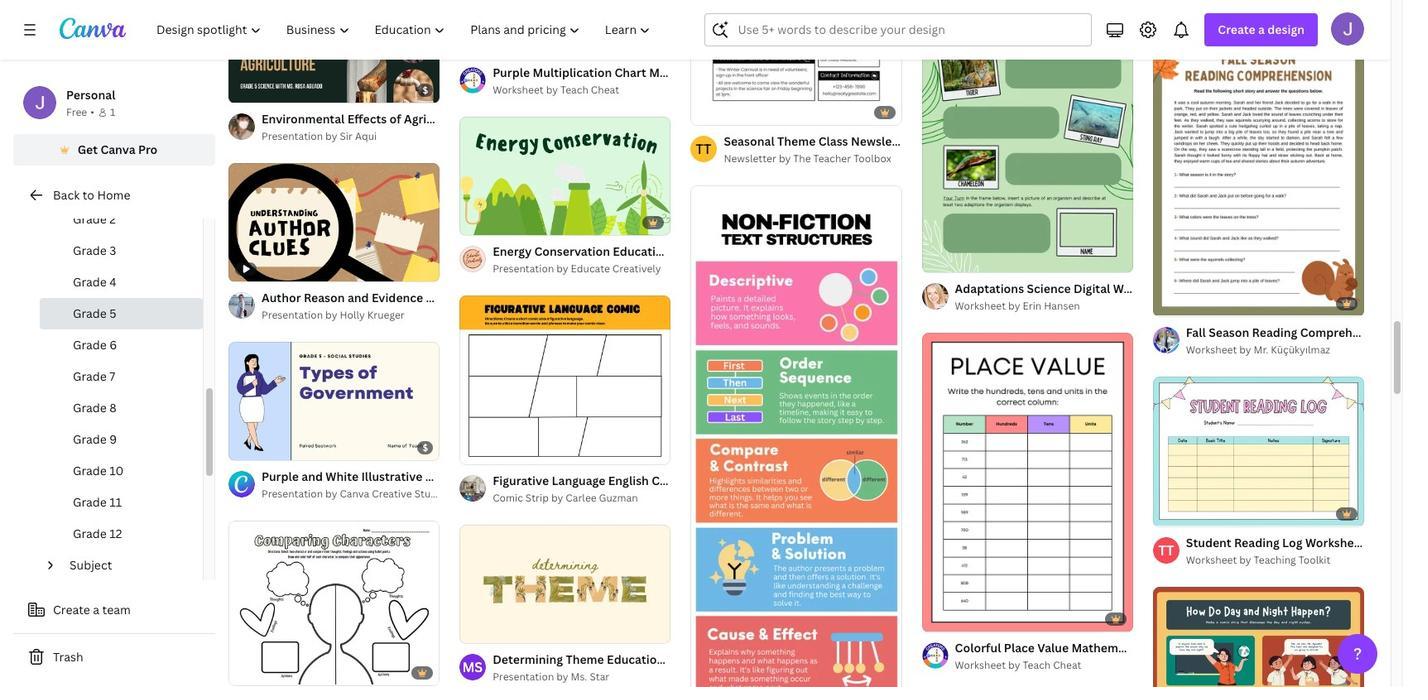 Task type: vqa. For each thing, say whether or not it's contained in the screenshot.
other
no



Task type: locate. For each thing, give the bounding box(es) containing it.
0 vertical spatial $
[[423, 83, 428, 96]]

2
[[110, 211, 116, 227], [952, 612, 957, 624]]

purple and white illustrative history quiz presentation link
[[262, 468, 570, 486]]

5 up newsletter at the top right of the page
[[721, 105, 726, 118]]

grade left 12
[[73, 526, 107, 541]]

top level navigation element
[[146, 13, 665, 46]]

carlee
[[566, 491, 597, 505]]

1 horizontal spatial cheat
[[1053, 658, 1082, 672]]

presentation left "holly"
[[262, 308, 323, 322]]

figurative language english comic strip in white orange simple style image
[[460, 295, 671, 464]]

grade left the 3
[[73, 243, 107, 258]]

grade left 11
[[73, 494, 107, 510]]

1 horizontal spatial canva
[[340, 487, 370, 501]]

0 vertical spatial 1 of 10
[[240, 82, 269, 95]]

worksheet by teaching toolkit link
[[1186, 552, 1364, 569]]

grade left 8
[[73, 400, 107, 416]]

0 vertical spatial teach
[[561, 83, 589, 97]]

1 of 4
[[1165, 506, 1189, 519]]

9 grade from the top
[[73, 463, 107, 479]]

1 vertical spatial a
[[93, 602, 99, 618]]

0 vertical spatial 2
[[110, 211, 116, 227]]

create inside "button"
[[53, 602, 90, 618]]

grade left 7
[[73, 368, 107, 384]]

teach inside the colorful place value mathematics worksheet worksheet by teach cheat
[[1023, 658, 1051, 672]]

1 vertical spatial 4
[[1183, 506, 1189, 519]]

presentation for presentation by holly krueger
[[262, 308, 323, 322]]

1 horizontal spatial 10
[[258, 82, 269, 95]]

1 for presentation by canva creative studio
[[240, 440, 245, 453]]

None search field
[[705, 13, 1092, 46]]

7
[[110, 368, 115, 384]]

presentation right ms. star element
[[493, 670, 554, 684]]

0 horizontal spatial a
[[93, 602, 99, 618]]

grade down grade 9
[[73, 463, 107, 479]]

cheat for chart
[[591, 83, 619, 97]]

0 horizontal spatial cheat
[[591, 83, 619, 97]]

$ up purple and white illustrative history quiz presentation link
[[423, 441, 428, 454]]

1 for presentation by sir aqui
[[240, 82, 245, 95]]

of inside 1 of 4 link
[[1172, 506, 1181, 519]]

1 horizontal spatial worksheet by teach cheat link
[[955, 658, 1133, 674]]

tt link for worksheet
[[1153, 537, 1180, 564]]

presentation for presentation by ms. star
[[493, 670, 554, 684]]

1 horizontal spatial a
[[1258, 22, 1265, 37]]

of for presentation by educate creatively
[[478, 215, 487, 227]]

1 of 2
[[934, 612, 957, 624]]

0 horizontal spatial create
[[53, 602, 90, 618]]

strip
[[526, 491, 549, 505]]

presentation by educate creatively
[[493, 261, 661, 276]]

1 $ from the top
[[423, 83, 428, 96]]

1 inside 1 of 19 link
[[240, 440, 245, 453]]

1 horizontal spatial purple
[[493, 64, 530, 80]]

2 horizontal spatial 10
[[490, 215, 501, 227]]

illustrative
[[361, 469, 422, 484]]

2 grade from the top
[[73, 243, 107, 258]]

1 horizontal spatial 1 of 10 link
[[460, 116, 671, 235]]

worksheet by teach cheat link down multiplication at the left of the page
[[493, 82, 671, 98]]

5
[[721, 105, 726, 118], [110, 306, 116, 321]]

0 vertical spatial tt link
[[691, 136, 717, 162]]

teaching toolkit image
[[1153, 537, 1180, 564]]

4 grade from the top
[[73, 306, 107, 321]]

teach down multiplication at the left of the page
[[561, 83, 589, 97]]

by down place
[[1008, 658, 1020, 672]]

grade for grade 8
[[73, 400, 107, 416]]

1 vertical spatial canva
[[340, 487, 370, 501]]

grade for grade 12
[[73, 526, 107, 541]]

create a team
[[53, 602, 131, 618]]

cheat inside purple multiplication chart math worksheet worksheet by teach cheat
[[591, 83, 619, 97]]

back to home link
[[13, 179, 215, 212]]

worksheet down colorful
[[955, 658, 1006, 672]]

purple and white illustrative history quiz presentation presentation by canva creative studio
[[262, 469, 570, 501]]

creatively
[[613, 261, 661, 276]]

0 horizontal spatial 2
[[110, 211, 116, 227]]

0 horizontal spatial worksheet by teach cheat link
[[493, 82, 671, 98]]

2 down "home"
[[110, 211, 116, 227]]

cheat
[[591, 83, 619, 97], [1053, 658, 1082, 672]]

grade 8 link
[[40, 392, 203, 424]]

1 horizontal spatial 2
[[952, 612, 957, 624]]

canva down white
[[340, 487, 370, 501]]

1 vertical spatial $
[[423, 441, 428, 454]]

studio
[[414, 487, 446, 501]]

purple left multiplication at the left of the page
[[493, 64, 530, 80]]

star
[[590, 670, 610, 684]]

the teacher toolbox image
[[691, 136, 717, 162]]

aqui
[[355, 129, 377, 143]]

toolbox
[[854, 152, 891, 166]]

0 horizontal spatial 5
[[110, 306, 116, 321]]

1 of 10 link for sir
[[229, 0, 440, 103]]

0 vertical spatial 10
[[258, 82, 269, 95]]

1 vertical spatial purple
[[262, 469, 299, 484]]

0 horizontal spatial 4
[[110, 274, 117, 290]]

get canva pro
[[78, 142, 158, 157]]

worksheet by teach cheat link down value
[[955, 658, 1133, 674]]

of for presentation by sir aqui
[[247, 82, 256, 95]]

1 vertical spatial 1 of 10
[[471, 215, 501, 227]]

0 horizontal spatial purple
[[262, 469, 299, 484]]

presentation by canva creative studio link
[[262, 486, 446, 503]]

1 vertical spatial 2
[[952, 612, 957, 624]]

1 vertical spatial 10
[[490, 215, 501, 227]]

presentation left educate
[[493, 261, 554, 276]]

comic strip by carlee guzman
[[493, 491, 638, 505]]

1 for worksheet by teach cheat
[[934, 612, 938, 624]]

0 horizontal spatial tt link
[[691, 136, 717, 162]]

worksheet by erin hansen link
[[955, 298, 1133, 315]]

grade for grade 10
[[73, 463, 107, 479]]

of inside 1 of 5 link
[[709, 105, 719, 118]]

2 up colorful
[[952, 612, 957, 624]]

grade inside 'link'
[[73, 211, 107, 227]]

1 horizontal spatial teach
[[1023, 658, 1051, 672]]

grade left 6
[[73, 337, 107, 353]]

presentation
[[262, 129, 323, 143], [493, 261, 554, 276], [262, 308, 323, 322], [497, 469, 570, 484], [262, 487, 323, 501], [493, 670, 554, 684]]

colorful place value mathematics worksheet image
[[922, 333, 1133, 632]]

purple inside purple and white illustrative history quiz presentation presentation by canva creative studio
[[262, 469, 299, 484]]

worksheet
[[681, 64, 741, 80], [493, 83, 544, 97], [955, 299, 1006, 313], [1186, 342, 1237, 356], [1186, 553, 1237, 567], [1148, 640, 1208, 656], [955, 658, 1006, 672]]

by down multiplication at the left of the page
[[546, 83, 558, 97]]

5 up 6
[[110, 306, 116, 321]]

presentation for presentation by educate creatively
[[493, 261, 554, 276]]

educate
[[571, 261, 610, 276]]

worksheet up 1 of 5
[[681, 64, 741, 80]]

0 horizontal spatial 1 of 10 link
[[229, 0, 440, 103]]

4
[[110, 274, 117, 290], [1183, 506, 1189, 519]]

by right strip
[[551, 491, 563, 505]]

cheat down purple multiplication chart math worksheet link at top
[[591, 83, 619, 97]]

1 of 5 link
[[691, 0, 902, 125]]

1 inside 1 of 2 link
[[934, 612, 938, 624]]

grade 7
[[73, 368, 115, 384]]

1 horizontal spatial tt link
[[1153, 537, 1180, 564]]

of for worksheet by teach cheat
[[941, 612, 950, 624]]

1 vertical spatial teach
[[1023, 658, 1051, 672]]

0 horizontal spatial 1 of 10
[[240, 82, 269, 95]]

grade 4 link
[[40, 267, 203, 298]]

3 grade from the top
[[73, 274, 107, 290]]

worksheet by erin hansen
[[955, 299, 1080, 313]]

0 vertical spatial worksheet by teach cheat link
[[493, 82, 671, 98]]

1
[[240, 82, 245, 95], [110, 105, 115, 119], [702, 105, 707, 118], [471, 215, 476, 227], [240, 440, 245, 453], [1165, 506, 1170, 519], [934, 612, 938, 624]]

0 vertical spatial canva
[[100, 142, 135, 157]]

1 horizontal spatial create
[[1218, 22, 1256, 37]]

purple and white illustrative history quiz presentation image
[[229, 342, 440, 461]]

grade left 9
[[73, 431, 107, 447]]

canva inside 'get canva pro' button
[[100, 142, 135, 157]]

a inside "button"
[[93, 602, 99, 618]]

purple
[[493, 64, 530, 80], [262, 469, 299, 484]]

create left team
[[53, 602, 90, 618]]

1 horizontal spatial 1 of 10
[[471, 215, 501, 227]]

sir
[[340, 129, 353, 143]]

to
[[82, 187, 94, 203]]

1 horizontal spatial 5
[[721, 105, 726, 118]]

grade 10 link
[[40, 455, 203, 487]]

12
[[110, 526, 122, 541]]

1 vertical spatial 1 of 10 link
[[460, 116, 671, 235]]

0 vertical spatial create
[[1218, 22, 1256, 37]]

1 vertical spatial cheat
[[1053, 658, 1082, 672]]

by
[[546, 83, 558, 97], [325, 129, 337, 143], [779, 152, 791, 166], [557, 261, 569, 276], [1008, 299, 1020, 313], [325, 308, 337, 322], [1240, 342, 1252, 356], [325, 487, 337, 501], [551, 491, 563, 505], [1240, 553, 1252, 567], [1008, 658, 1020, 672], [557, 670, 569, 684]]

teaching toolkit element
[[1153, 537, 1180, 564]]

mathematics
[[1072, 640, 1145, 656]]

presentation by ms. star link
[[493, 669, 671, 685]]

1 vertical spatial worksheet by teach cheat link
[[955, 658, 1133, 674]]

teach
[[561, 83, 589, 97], [1023, 658, 1051, 672]]

by inside purple multiplication chart math worksheet worksheet by teach cheat
[[546, 83, 558, 97]]

presentation by sir aqui link
[[262, 128, 440, 145]]

1 vertical spatial tt link
[[1153, 537, 1180, 564]]

grade for grade 2
[[73, 211, 107, 227]]

19
[[258, 440, 269, 453]]

0 horizontal spatial teach
[[561, 83, 589, 97]]

5 grade from the top
[[73, 337, 107, 353]]

tt link down 1 of 5
[[691, 136, 717, 162]]

2 $ from the top
[[423, 441, 428, 454]]

the teacher toolbox element
[[691, 136, 717, 162]]

grade 4
[[73, 274, 117, 290]]

1 inside 1 of 4 link
[[1165, 506, 1170, 519]]

toolkit
[[1299, 553, 1331, 567]]

0 vertical spatial cheat
[[591, 83, 619, 97]]

day and night cycles science comic strip in green yellow and orange illustrative style image
[[1153, 587, 1364, 687]]

by down white
[[325, 487, 337, 501]]

fall season reading comprehension worksheet in green and brown pastel style image
[[1153, 17, 1364, 316]]

mr.
[[1254, 342, 1269, 356]]

10 grade from the top
[[73, 494, 107, 510]]

worksheet by teach cheat link
[[493, 82, 671, 98], [955, 658, 1133, 674]]

•
[[90, 105, 94, 119]]

presentation up strip
[[497, 469, 570, 484]]

3
[[110, 243, 116, 258]]

purple left "and"
[[262, 469, 299, 484]]

grade 9
[[73, 431, 117, 447]]

0 horizontal spatial 10
[[110, 463, 124, 479]]

grade for grade 11
[[73, 494, 107, 510]]

0 vertical spatial 1 of 10 link
[[229, 0, 440, 103]]

1 for worksheet by teaching toolkit
[[1165, 506, 1170, 519]]

1 inside 1 of 5 link
[[702, 105, 707, 118]]

history
[[425, 469, 467, 484]]

purple for purple and white illustrative history quiz presentation
[[262, 469, 299, 484]]

comic
[[493, 491, 523, 505]]

grade 12 link
[[40, 518, 203, 550]]

by left "erin"
[[1008, 299, 1020, 313]]

by left "holly"
[[325, 308, 337, 322]]

cheat inside the colorful place value mathematics worksheet worksheet by teach cheat
[[1053, 658, 1082, 672]]

8 grade from the top
[[73, 431, 107, 447]]

1 grade from the top
[[73, 211, 107, 227]]

grade for grade 5
[[73, 306, 107, 321]]

teach inside purple multiplication chart math worksheet worksheet by teach cheat
[[561, 83, 589, 97]]

1 vertical spatial create
[[53, 602, 90, 618]]

create for create a team
[[53, 602, 90, 618]]

student reading log worksheet in colorful pastel playful sketch style image
[[1153, 377, 1364, 526]]

get
[[78, 142, 98, 157]]

krueger
[[367, 308, 405, 322]]

teach down value
[[1023, 658, 1051, 672]]

environmental effects of agriculture science educational presentation in black green illustrative style image
[[229, 0, 440, 103]]

tt link down 1 of 4
[[1153, 537, 1180, 564]]

worksheet by mr. küçükyılmaz
[[1186, 342, 1330, 356]]

10 for presentation by sir aqui
[[258, 82, 269, 95]]

grade down grade 4
[[73, 306, 107, 321]]

team
[[102, 602, 131, 618]]

pro
[[138, 142, 158, 157]]

by left teaching
[[1240, 553, 1252, 567]]

a inside dropdown button
[[1258, 22, 1265, 37]]

a left 'design'
[[1258, 22, 1265, 37]]

1 of 10 link
[[229, 0, 440, 103], [460, 116, 671, 235]]

cheat for value
[[1053, 658, 1082, 672]]

grade 3
[[73, 243, 116, 258]]

create inside dropdown button
[[1218, 22, 1256, 37]]

tt link
[[691, 136, 717, 162], [1153, 537, 1180, 564]]

presentation by ms. star
[[493, 670, 610, 684]]

trash
[[53, 649, 83, 665]]

1 horizontal spatial 4
[[1183, 506, 1189, 519]]

0 vertical spatial purple
[[493, 64, 530, 80]]

canva left pro
[[100, 142, 135, 157]]

7 grade from the top
[[73, 400, 107, 416]]

grade down to
[[73, 211, 107, 227]]

$ down top level navigation element
[[423, 83, 428, 96]]

create a design
[[1218, 22, 1305, 37]]

of inside 1 of 2 link
[[941, 612, 950, 624]]

back to home
[[53, 187, 130, 203]]

11 grade from the top
[[73, 526, 107, 541]]

by left sir
[[325, 129, 337, 143]]

1 of 5
[[702, 105, 726, 118]]

grade
[[73, 211, 107, 227], [73, 243, 107, 258], [73, 274, 107, 290], [73, 306, 107, 321], [73, 337, 107, 353], [73, 368, 107, 384], [73, 400, 107, 416], [73, 431, 107, 447], [73, 463, 107, 479], [73, 494, 107, 510], [73, 526, 107, 541]]

0 vertical spatial a
[[1258, 22, 1265, 37]]

6 grade from the top
[[73, 368, 107, 384]]

presentation left sir
[[262, 129, 323, 143]]

purple inside purple multiplication chart math worksheet worksheet by teach cheat
[[493, 64, 530, 80]]

$ for presentation by canva creative studio
[[423, 441, 428, 454]]

create left 'design'
[[1218, 22, 1256, 37]]

grade 5
[[73, 306, 116, 321]]

determining theme education presentation green yellow floral illustration image
[[460, 525, 671, 643]]

of inside 1 of 19 link
[[247, 440, 256, 453]]

0 horizontal spatial canva
[[100, 142, 135, 157]]

cheat down 'colorful place value mathematics worksheet' link on the bottom of page
[[1053, 658, 1082, 672]]

grade 2 link
[[40, 204, 203, 235]]

a left team
[[93, 602, 99, 618]]

grade down grade 3
[[73, 274, 107, 290]]

worksheet right mathematics
[[1148, 640, 1208, 656]]



Task type: describe. For each thing, give the bounding box(es) containing it.
grade for grade 6
[[73, 337, 107, 353]]

1 of 2 link
[[922, 333, 1133, 632]]

get canva pro button
[[13, 134, 215, 166]]

$ for presentation by sir aqui
[[423, 83, 428, 96]]

chart
[[615, 64, 646, 80]]

1 vertical spatial 5
[[110, 306, 116, 321]]

presentation for presentation by sir aqui
[[262, 129, 323, 143]]

by left mr.
[[1240, 342, 1252, 356]]

worksheet right the 'teaching toolkit' image
[[1186, 553, 1237, 567]]

purple multiplication chart math worksheet image
[[460, 0, 671, 56]]

jacob simon image
[[1331, 12, 1364, 46]]

worksheet down multiplication at the left of the page
[[493, 83, 544, 97]]

create a design button
[[1205, 13, 1318, 46]]

personal
[[66, 87, 115, 103]]

multiplication
[[533, 64, 612, 80]]

of for worksheet by teaching toolkit
[[1172, 506, 1181, 519]]

1 for presentation by educate creatively
[[471, 215, 476, 227]]

grade 7 link
[[40, 361, 203, 392]]

adaptations science digital worksheet in green blue graphic design image
[[922, 0, 1133, 273]]

newsletter by the teacher toolbox
[[724, 152, 891, 166]]

subject button
[[63, 550, 193, 581]]

create for create a design
[[1218, 22, 1256, 37]]

quiz
[[470, 469, 495, 484]]

10 for presentation by educate creatively
[[490, 215, 501, 227]]

purple multiplication chart math worksheet worksheet by teach cheat
[[493, 64, 741, 97]]

teach for place
[[1023, 658, 1051, 672]]

Search search field
[[738, 14, 1082, 46]]

and
[[302, 469, 323, 484]]

trash link
[[13, 641, 215, 674]]

design
[[1268, 22, 1305, 37]]

erin
[[1023, 299, 1042, 313]]

grade for grade 4
[[73, 274, 107, 290]]

colorful
[[955, 640, 1001, 656]]

grade 8
[[73, 400, 117, 416]]

6
[[110, 337, 117, 353]]

grade 2
[[73, 211, 116, 227]]

of for presentation by canva creative studio
[[247, 440, 256, 453]]

1 of 4 link
[[1153, 376, 1364, 526]]

by left the ms.
[[557, 670, 569, 684]]

worksheet left "erin"
[[955, 299, 1006, 313]]

9
[[110, 431, 117, 447]]

seasonal theme class newsletter in white blue simple modern style image
[[691, 0, 902, 125]]

by inside purple and white illustrative history quiz presentation presentation by canva creative studio
[[325, 487, 337, 501]]

teaching
[[1254, 553, 1296, 567]]

by inside the colorful place value mathematics worksheet worksheet by teach cheat
[[1008, 658, 1020, 672]]

hansen
[[1044, 299, 1080, 313]]

11
[[110, 494, 122, 510]]

1 of 19
[[240, 440, 269, 453]]

newsletter
[[724, 152, 777, 166]]

value
[[1038, 640, 1069, 656]]

küçükyılmaz
[[1271, 342, 1330, 356]]

worksheet by teach cheat link for multiplication
[[493, 82, 671, 98]]

2 inside 'link'
[[110, 211, 116, 227]]

1 of 19 link
[[229, 342, 440, 461]]

0 vertical spatial 5
[[721, 105, 726, 118]]

tt link for newsletter
[[691, 136, 717, 162]]

math
[[649, 64, 678, 80]]

grade for grade 7
[[73, 368, 107, 384]]

1 of 10 for presentation by sir aqui
[[240, 82, 269, 95]]

1 of 10 for presentation by educate creatively
[[471, 215, 501, 227]]

free •
[[66, 105, 94, 119]]

by left educate
[[557, 261, 569, 276]]

newsletter by the teacher toolbox link
[[724, 151, 902, 167]]

1 of 10 link for educate
[[460, 116, 671, 235]]

non-fiction text structures literacy infographic in colorful bold style image
[[691, 186, 902, 687]]

colorful place value mathematics worksheet worksheet by teach cheat
[[955, 640, 1208, 672]]

grade for grade 9
[[73, 431, 107, 447]]

comparing characters graphic organizer image
[[229, 522, 440, 685]]

2 vertical spatial 10
[[110, 463, 124, 479]]

colorful place value mathematics worksheet link
[[955, 639, 1208, 658]]

ms.
[[571, 670, 587, 684]]

by left the
[[779, 152, 791, 166]]

grade for grade 3
[[73, 243, 107, 258]]

creative
[[372, 487, 412, 501]]

create a team button
[[13, 594, 215, 627]]

presentation down "and"
[[262, 487, 323, 501]]

8
[[110, 400, 117, 416]]

purple for purple multiplication chart math worksheet
[[493, 64, 530, 80]]

grade 12
[[73, 526, 122, 541]]

a for design
[[1258, 22, 1265, 37]]

presentation by holly krueger link
[[262, 307, 440, 324]]

a for team
[[93, 602, 99, 618]]

subject
[[70, 557, 112, 573]]

grade 10
[[73, 463, 124, 479]]

place
[[1004, 640, 1035, 656]]

canva inside purple and white illustrative history quiz presentation presentation by canva creative studio
[[340, 487, 370, 501]]

grade 3 link
[[40, 235, 203, 267]]

teach for multiplication
[[561, 83, 589, 97]]

holly
[[340, 308, 365, 322]]

worksheet by teach cheat link for place
[[955, 658, 1133, 674]]

presentation by educate creatively link
[[493, 261, 671, 277]]

ms. star image
[[460, 654, 486, 680]]

presentation by sir aqui
[[262, 129, 377, 143]]

0 vertical spatial 4
[[110, 274, 117, 290]]

worksheet by teaching toolkit
[[1186, 553, 1331, 567]]

teacher
[[813, 152, 851, 166]]

purple multiplication chart math worksheet link
[[493, 64, 741, 82]]

ms link
[[460, 654, 486, 680]]

worksheet left mr.
[[1186, 342, 1237, 356]]

ms. star element
[[460, 654, 486, 680]]

energy conservation educational presentation in green organic style image
[[460, 116, 671, 235]]

grade 6 link
[[40, 330, 203, 361]]

home
[[97, 187, 130, 203]]

free
[[66, 105, 87, 119]]

grade 11
[[73, 494, 122, 510]]

grade 6
[[73, 337, 117, 353]]

back
[[53, 187, 80, 203]]

guzman
[[599, 491, 638, 505]]



